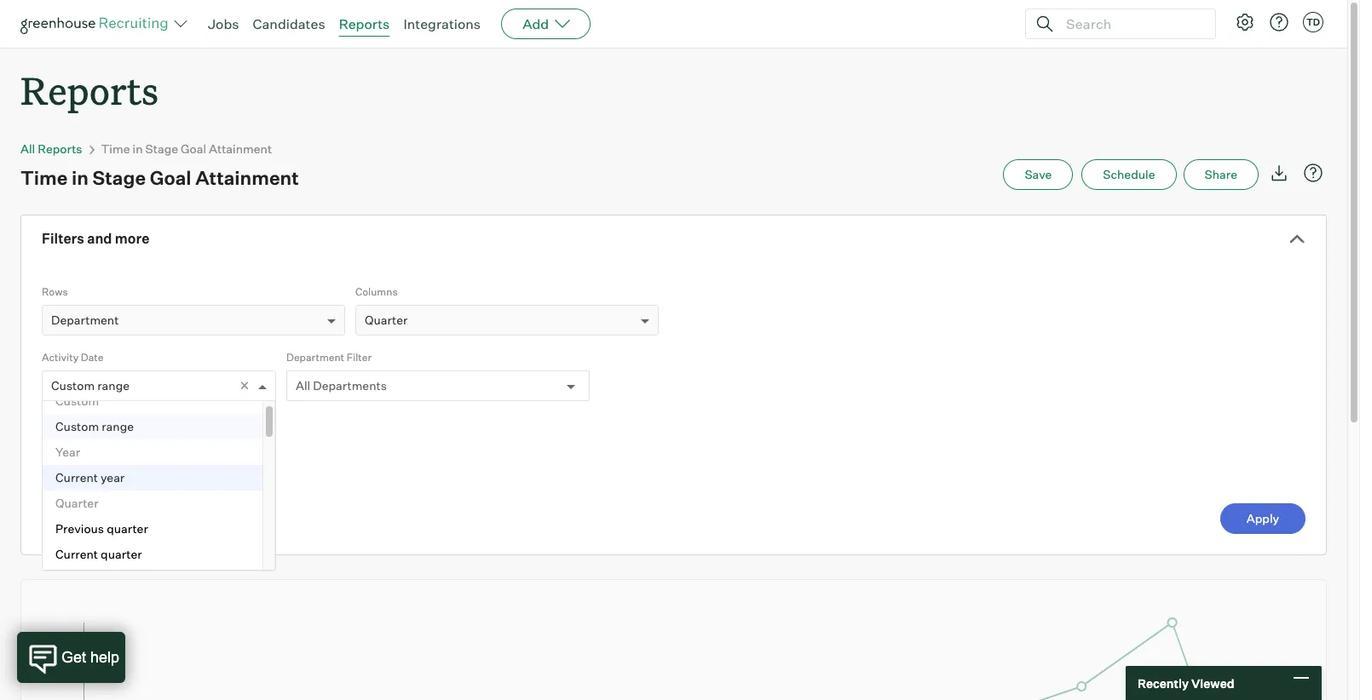 Task type: locate. For each thing, give the bounding box(es) containing it.
all reports link
[[20, 142, 82, 156]]

2 current from the top
[[55, 547, 98, 562]]

custom range for bottom custom range option
[[55, 419, 134, 434]]

0 vertical spatial custom
[[51, 379, 95, 393]]

07/25/2023
[[55, 418, 122, 432]]

0 vertical spatial all
[[20, 142, 35, 156]]

0 horizontal spatial time
[[20, 166, 68, 189]]

1 horizontal spatial all
[[296, 379, 310, 393]]

0 horizontal spatial in
[[72, 166, 89, 189]]

1 vertical spatial custom range
[[55, 419, 134, 434]]

0 horizontal spatial all
[[20, 142, 35, 156]]

current inside option
[[55, 471, 98, 485]]

quarter
[[365, 313, 408, 327], [55, 496, 98, 511]]

3 current from the top
[[55, 573, 98, 587]]

custom down activity date
[[51, 379, 95, 393]]

custom range
[[51, 379, 130, 393], [55, 419, 134, 434]]

10/23/2023
[[181, 418, 247, 432]]

0 vertical spatial current
[[55, 471, 98, 485]]

0 vertical spatial attainment
[[209, 142, 272, 156]]

filters and more
[[42, 230, 149, 247]]

candidates
[[253, 15, 325, 32]]

quarter up current and previous quarter
[[101, 547, 142, 562]]

custom range option down 'date'
[[51, 379, 130, 393]]

range down 'date'
[[97, 379, 130, 393]]

2 vertical spatial current
[[55, 573, 98, 587]]

custom range inside option
[[55, 419, 134, 434]]

all reports
[[20, 142, 82, 156]]

quarter for previous quarter
[[107, 522, 148, 536]]

custom range up data
[[55, 419, 134, 434]]

custom up 07/25/2023
[[55, 394, 99, 408]]

and for filters
[[87, 230, 112, 247]]

0 vertical spatial range
[[97, 379, 130, 393]]

2 vertical spatial custom
[[55, 419, 99, 434]]

1 vertical spatial and
[[101, 573, 122, 587]]

available
[[142, 446, 191, 460]]

department option
[[51, 313, 119, 327]]

previous
[[124, 573, 172, 587]]

current quarter
[[55, 547, 142, 562]]

days
[[66, 463, 93, 477]]

goals
[[42, 446, 73, 460]]

the
[[211, 446, 230, 460]]

stage
[[145, 142, 178, 156], [93, 166, 146, 189]]

department up all departments
[[286, 351, 344, 364]]

1 vertical spatial current
[[55, 547, 98, 562]]

td
[[1306, 16, 1320, 28]]

custom for custom range option to the top
[[51, 379, 95, 393]]

0 vertical spatial and
[[87, 230, 112, 247]]

time right all reports
[[101, 142, 130, 156]]

custom range option up available at the left bottom of page
[[43, 414, 262, 440]]

columns
[[355, 286, 398, 298]]

custom range for custom range option to the top
[[51, 379, 130, 393]]

current down previous
[[55, 547, 98, 562]]

1 vertical spatial time in stage goal attainment
[[20, 166, 299, 189]]

current for current quarter
[[55, 547, 98, 562]]

1 horizontal spatial quarter
[[365, 313, 408, 327]]

department up 'date'
[[51, 313, 119, 327]]

current down year
[[55, 471, 98, 485]]

custom inside option
[[55, 419, 99, 434]]

all for all departments
[[296, 379, 310, 393]]

custom up year
[[55, 419, 99, 434]]

range
[[97, 379, 130, 393], [102, 419, 134, 434]]

0 horizontal spatial quarter
[[55, 496, 98, 511]]

save
[[1025, 167, 1052, 182]]

0 vertical spatial reports
[[339, 15, 390, 32]]

range for custom range option to the top
[[97, 379, 130, 393]]

td button
[[1300, 9, 1327, 36]]

xychart image
[[42, 581, 1306, 701]]

1 horizontal spatial in
[[133, 142, 143, 156]]

goal
[[181, 142, 206, 156], [150, 166, 191, 189]]

2 vertical spatial reports
[[38, 142, 82, 156]]

custom
[[51, 379, 95, 393], [55, 394, 99, 408], [55, 419, 99, 434]]

365
[[42, 463, 64, 477]]

2 vertical spatial quarter
[[175, 573, 217, 587]]

0 vertical spatial department
[[51, 313, 119, 327]]

0 vertical spatial quarter
[[365, 313, 408, 327]]

all for all reports
[[20, 142, 35, 156]]

time down all reports
[[20, 166, 68, 189]]

0 vertical spatial time
[[101, 142, 130, 156]]

quarter right 'previous'
[[175, 573, 217, 587]]

1 vertical spatial quarter
[[101, 547, 142, 562]]

0 vertical spatial goal
[[181, 142, 206, 156]]

custom range down 'date'
[[51, 379, 130, 393]]

1 vertical spatial quarter
[[55, 496, 98, 511]]

range for bottom custom range option
[[102, 419, 134, 434]]

and
[[87, 230, 112, 247], [101, 573, 122, 587]]

all
[[20, 142, 35, 156], [296, 379, 310, 393]]

recently
[[1138, 676, 1189, 691]]

×
[[240, 376, 250, 394]]

0 vertical spatial quarter
[[107, 522, 148, 536]]

for
[[194, 446, 209, 460]]

1 horizontal spatial time
[[101, 142, 130, 156]]

previous
[[55, 522, 104, 536]]

and inside option
[[101, 573, 122, 587]]

rows
[[42, 286, 68, 298]]

1 vertical spatial range
[[102, 419, 134, 434]]

1 vertical spatial department
[[286, 351, 344, 364]]

goals data is only available for the last 365 days
[[42, 446, 252, 477]]

faq image
[[1303, 163, 1323, 183]]

department
[[51, 313, 119, 327], [286, 351, 344, 364]]

td button
[[1303, 12, 1323, 32]]

jobs
[[208, 15, 239, 32]]

more
[[115, 230, 149, 247]]

quarter up current quarter option
[[107, 522, 148, 536]]

and left 'more' at the left of page
[[87, 230, 112, 247]]

1 vertical spatial all
[[296, 379, 310, 393]]

and for current
[[101, 573, 122, 587]]

list box
[[43, 389, 275, 593]]

time in stage goal attainment
[[101, 142, 272, 156], [20, 166, 299, 189]]

year
[[55, 445, 80, 459]]

None field
[[43, 372, 60, 401]]

schedule button
[[1082, 160, 1177, 190]]

quarter up previous
[[55, 496, 98, 511]]

in
[[133, 142, 143, 156], [72, 166, 89, 189]]

apply
[[1247, 511, 1279, 526]]

1 current from the top
[[55, 471, 98, 485]]

year
[[101, 471, 125, 485]]

current
[[55, 471, 98, 485], [55, 547, 98, 562], [55, 573, 98, 587]]

current quarter option
[[43, 542, 262, 568]]

range up is
[[102, 419, 134, 434]]

current for current and previous quarter
[[55, 573, 98, 587]]

custom range option
[[51, 379, 130, 393], [43, 414, 262, 440]]

1 vertical spatial stage
[[93, 166, 146, 189]]

time
[[101, 142, 130, 156], [20, 166, 68, 189]]

quarter
[[107, 522, 148, 536], [101, 547, 142, 562], [175, 573, 217, 587]]

apply button
[[1220, 504, 1306, 534]]

quarter down columns
[[365, 313, 408, 327]]

1 vertical spatial reports
[[20, 65, 159, 115]]

current down "current quarter"
[[55, 573, 98, 587]]

1 horizontal spatial department
[[286, 351, 344, 364]]

0 vertical spatial in
[[133, 142, 143, 156]]

current year
[[55, 471, 125, 485]]

and down "current quarter"
[[101, 573, 122, 587]]

1 vertical spatial custom
[[55, 394, 99, 408]]

save button
[[1003, 160, 1073, 190]]

reports link
[[339, 15, 390, 32]]

configure image
[[1235, 12, 1255, 32]]

1 vertical spatial attainment
[[195, 166, 299, 189]]

range inside option
[[102, 419, 134, 434]]

0 horizontal spatial department
[[51, 313, 119, 327]]

only
[[115, 446, 139, 460]]

current and previous quarter
[[55, 573, 217, 587]]

reports
[[339, 15, 390, 32], [20, 65, 159, 115], [38, 142, 82, 156]]

0 vertical spatial custom range
[[51, 379, 130, 393]]

attainment
[[209, 142, 272, 156], [195, 166, 299, 189]]



Task type: vqa. For each thing, say whether or not it's contained in the screenshot.
status at the bottom left of the page
no



Task type: describe. For each thing, give the bounding box(es) containing it.
current for current year
[[55, 471, 98, 485]]

current and previous quarter option
[[43, 568, 262, 593]]

department filter
[[286, 351, 372, 364]]

department for department
[[51, 313, 119, 327]]

integrations link
[[403, 15, 481, 32]]

time in stage goal attainment link
[[101, 142, 272, 156]]

add
[[523, 15, 549, 32]]

1 vertical spatial custom range option
[[43, 414, 262, 440]]

activity
[[42, 351, 79, 364]]

quarter for current quarter
[[101, 547, 142, 562]]

integrations
[[403, 15, 481, 32]]

0 vertical spatial stage
[[145, 142, 178, 156]]

jobs link
[[208, 15, 239, 32]]

candidates link
[[253, 15, 325, 32]]

save and schedule this report to revisit it! element
[[1003, 160, 1082, 190]]

quarter option
[[365, 313, 408, 327]]

department for department filter
[[286, 351, 344, 364]]

download image
[[1269, 163, 1289, 183]]

date
[[81, 351, 103, 364]]

1 vertical spatial in
[[72, 166, 89, 189]]

1 vertical spatial goal
[[150, 166, 191, 189]]

0 vertical spatial custom range option
[[51, 379, 130, 393]]

Search text field
[[1062, 12, 1200, 36]]

filters
[[42, 230, 84, 247]]

recently viewed
[[1138, 676, 1235, 691]]

schedule
[[1103, 167, 1155, 182]]

greenhouse recruiting image
[[20, 14, 174, 34]]

previous quarter
[[55, 522, 148, 536]]

quarter inside list box
[[55, 496, 98, 511]]

0 vertical spatial time in stage goal attainment
[[101, 142, 272, 156]]

is
[[104, 446, 113, 460]]

add button
[[501, 9, 591, 39]]

previous quarter option
[[43, 517, 262, 542]]

current year option
[[43, 465, 262, 491]]

1 vertical spatial time
[[20, 166, 68, 189]]

share button
[[1183, 160, 1259, 190]]

filter
[[347, 351, 372, 364]]

departments
[[313, 379, 387, 393]]

last
[[232, 446, 252, 460]]

viewed
[[1191, 676, 1235, 691]]

all departments
[[296, 379, 387, 393]]

custom for bottom custom range option
[[55, 419, 99, 434]]

share
[[1205, 167, 1237, 182]]

activity date
[[42, 351, 103, 364]]

data
[[76, 446, 101, 460]]

list box containing custom
[[43, 389, 275, 593]]



